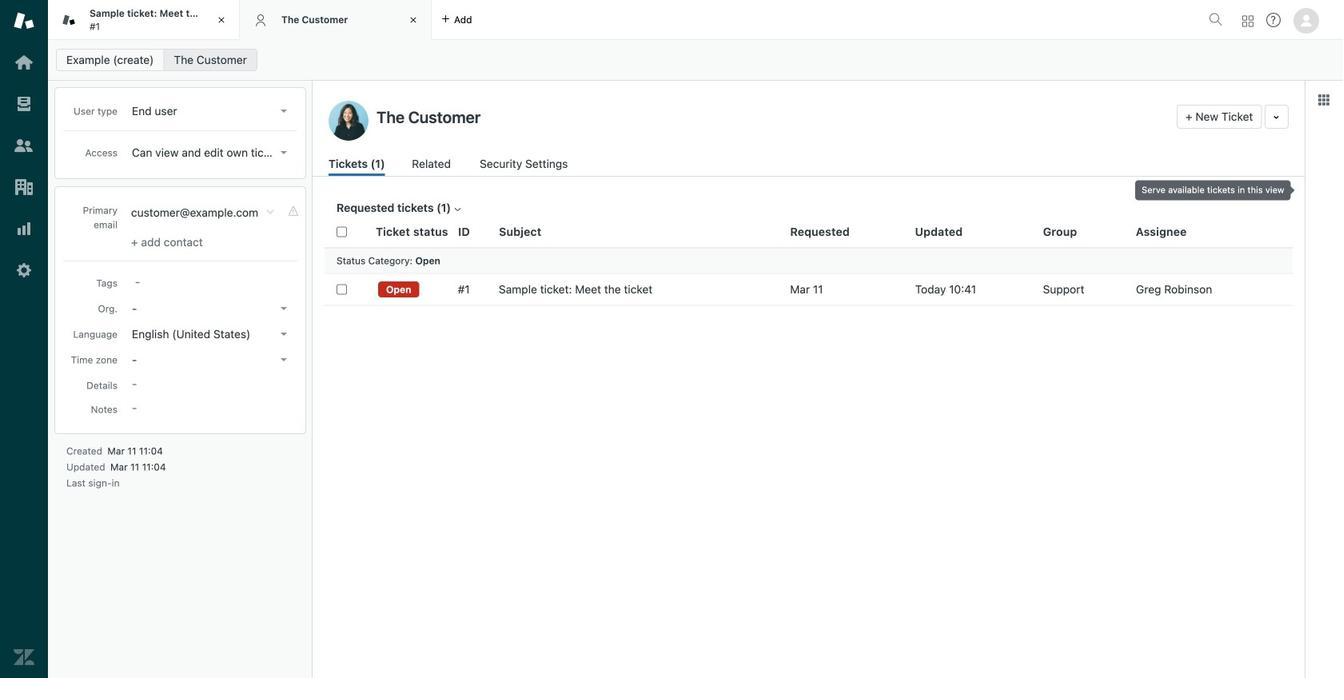 Task type: locate. For each thing, give the bounding box(es) containing it.
2 arrow down image from the top
[[281, 151, 287, 154]]

1 horizontal spatial close image
[[405, 12, 421, 28]]

zendesk products image
[[1243, 16, 1254, 27]]

views image
[[14, 94, 34, 114]]

0 horizontal spatial close image
[[214, 12, 230, 28]]

zendesk support image
[[14, 10, 34, 31]]

apps image
[[1318, 94, 1331, 106]]

arrow down image
[[281, 110, 287, 113], [281, 151, 287, 154], [281, 333, 287, 336], [281, 358, 287, 361]]

1 tab from the left
[[48, 0, 240, 40]]

arrow down image
[[281, 307, 287, 310]]

tabs tab list
[[48, 0, 1203, 40]]

zendesk image
[[14, 647, 34, 668]]

main element
[[0, 0, 48, 678]]

None text field
[[372, 105, 1171, 129]]

2 close image from the left
[[405, 12, 421, 28]]

get started image
[[14, 52, 34, 73]]

1 close image from the left
[[214, 12, 230, 28]]

close image for second tab from the right
[[214, 12, 230, 28]]

None checkbox
[[337, 284, 347, 295]]

Select All Tickets checkbox
[[337, 227, 347, 237]]

grid
[[313, 216, 1305, 678]]

close image
[[214, 12, 230, 28], [405, 12, 421, 28]]

tab
[[48, 0, 240, 40], [240, 0, 432, 40]]



Task type: describe. For each thing, give the bounding box(es) containing it.
secondary element
[[48, 44, 1344, 76]]

get help image
[[1267, 13, 1281, 27]]

4 arrow down image from the top
[[281, 358, 287, 361]]

close image for second tab
[[405, 12, 421, 28]]

- field
[[129, 273, 294, 290]]

1 arrow down image from the top
[[281, 110, 287, 113]]

admin image
[[14, 260, 34, 281]]

organizations image
[[14, 177, 34, 198]]

reporting image
[[14, 218, 34, 239]]

customers image
[[14, 135, 34, 156]]

2 tab from the left
[[240, 0, 432, 40]]

3 arrow down image from the top
[[281, 333, 287, 336]]



Task type: vqa. For each thing, say whether or not it's contained in the screenshot.
heading
no



